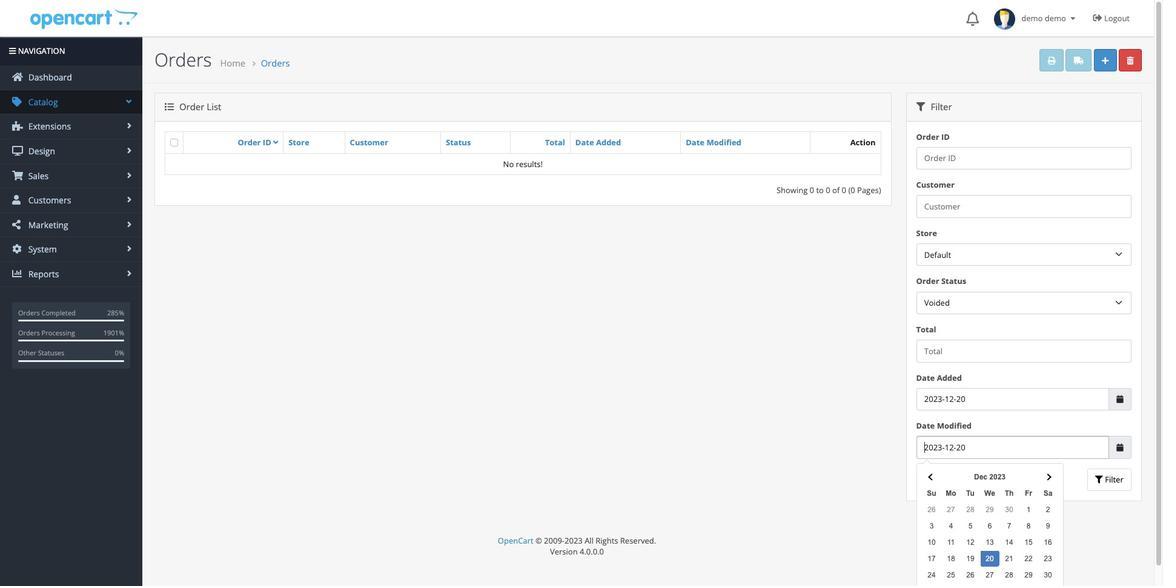 Task type: vqa. For each thing, say whether or not it's contained in the screenshot.


Task type: locate. For each thing, give the bounding box(es) containing it.
total left the date added link
[[545, 137, 565, 148]]

0 vertical spatial store
[[289, 137, 310, 148]]

1 demo from the left
[[1022, 13, 1043, 24]]

1 vertical spatial added
[[938, 373, 963, 383]]

order id down filter image
[[917, 131, 950, 142]]

orders up other
[[18, 328, 40, 338]]

demo left the caret down image
[[1045, 13, 1067, 24]]

calendar image for date added
[[1117, 396, 1124, 404]]

1 vertical spatial 26
[[967, 571, 975, 580]]

29 down 22
[[1025, 571, 1033, 580]]

filter inside filter "button"
[[1104, 475, 1124, 486]]

list
[[207, 101, 222, 113]]

18
[[948, 555, 956, 564]]

0 horizontal spatial order id
[[238, 137, 271, 148]]

rights
[[596, 536, 619, 547]]

orders right home
[[261, 57, 290, 69]]

2 demo from the left
[[1045, 13, 1067, 24]]

total down order status
[[917, 324, 937, 335]]

0 left to
[[810, 185, 815, 196]]

puzzle piece image
[[12, 121, 23, 131]]

8
[[1027, 522, 1031, 531]]

27 down the "mo"
[[948, 506, 956, 514]]

system
[[26, 244, 57, 255]]

cog image
[[12, 244, 23, 254]]

demo demo image
[[995, 8, 1016, 30]]

1 horizontal spatial 2023
[[990, 473, 1006, 482]]

15
[[1025, 539, 1033, 547]]

28 down 21
[[1006, 571, 1014, 580]]

1 horizontal spatial modified
[[938, 421, 972, 432]]

total
[[545, 137, 565, 148], [917, 324, 937, 335]]

2 calendar image from the top
[[1117, 444, 1124, 452]]

action
[[851, 137, 876, 148]]

0 vertical spatial date added
[[576, 137, 621, 148]]

0 vertical spatial 28
[[967, 506, 975, 514]]

th
[[1005, 490, 1014, 498]]

0 vertical spatial calendar image
[[1117, 396, 1124, 404]]

showing 0 to 0 of 0 (0 pages)
[[777, 185, 882, 196]]

27
[[948, 506, 956, 514], [986, 571, 995, 580]]

added
[[596, 137, 621, 148], [938, 373, 963, 383]]

order id link
[[238, 137, 278, 148]]

1 horizontal spatial demo
[[1045, 13, 1067, 24]]

1 vertical spatial 28
[[1006, 571, 1014, 580]]

19
[[967, 555, 975, 564]]

29 down 'we'
[[986, 506, 995, 514]]

0 vertical spatial 29
[[986, 506, 995, 514]]

store right order id link
[[289, 137, 310, 148]]

catalog link
[[0, 90, 142, 114]]

dec 2023
[[975, 473, 1006, 482]]

1 vertical spatial filter
[[1104, 475, 1124, 486]]

customers
[[26, 195, 71, 206]]

1 horizontal spatial 30
[[1045, 571, 1053, 580]]

0 horizontal spatial total
[[545, 137, 565, 148]]

other
[[18, 349, 36, 358]]

orders link
[[261, 57, 290, 69]]

filter
[[929, 101, 953, 113], [1104, 475, 1124, 486]]

all
[[585, 536, 594, 547]]

date modified
[[686, 137, 742, 148], [917, 421, 972, 432]]

27 down the 20
[[986, 571, 995, 580]]

desktop image
[[12, 146, 23, 156]]

modified
[[707, 137, 742, 148], [938, 421, 972, 432]]

status
[[446, 137, 471, 148], [942, 276, 967, 287]]

1 vertical spatial store
[[917, 228, 938, 239]]

30
[[1006, 506, 1014, 514], [1045, 571, 1053, 580]]

home link
[[220, 57, 246, 69]]

1 vertical spatial 29
[[1025, 571, 1033, 580]]

1 horizontal spatial 28
[[1006, 571, 1014, 580]]

orders
[[155, 47, 212, 72], [261, 57, 290, 69], [18, 308, 40, 317], [18, 328, 40, 338]]

7
[[1008, 522, 1012, 531]]

0
[[810, 185, 815, 196], [826, 185, 831, 196], [842, 185, 847, 196]]

1 vertical spatial calendar image
[[1117, 444, 1124, 452]]

filter image
[[1096, 477, 1104, 485]]

0 left (0
[[842, 185, 847, 196]]

customer
[[350, 137, 389, 148], [917, 180, 955, 190]]

we
[[985, 490, 996, 498]]

25
[[948, 571, 956, 580]]

1 horizontal spatial filter
[[1104, 475, 1124, 486]]

user image
[[12, 195, 23, 205]]

1 horizontal spatial date added
[[917, 373, 963, 383]]

store
[[289, 137, 310, 148], [917, 228, 938, 239]]

demo right demo demo icon
[[1022, 13, 1043, 24]]

0 vertical spatial 2023
[[990, 473, 1006, 482]]

logout
[[1105, 13, 1130, 24]]

pages)
[[858, 185, 882, 196]]

1 vertical spatial date modified
[[917, 421, 972, 432]]

0 vertical spatial added
[[596, 137, 621, 148]]

28 down tu
[[967, 506, 975, 514]]

0 vertical spatial customer
[[350, 137, 389, 148]]

Customer text field
[[917, 195, 1132, 218]]

0 vertical spatial status
[[446, 137, 471, 148]]

1 horizontal spatial customer
[[917, 180, 955, 190]]

caret down image
[[1069, 15, 1079, 22]]

1 vertical spatial customer
[[917, 180, 955, 190]]

chart bar image
[[12, 269, 23, 279]]

order id
[[917, 131, 950, 142], [238, 137, 271, 148]]

1 calendar image from the top
[[1117, 396, 1124, 404]]

1 0 from the left
[[810, 185, 815, 196]]

filter for filter image
[[929, 101, 953, 113]]

17
[[928, 555, 936, 564]]

0 vertical spatial 30
[[1006, 506, 1014, 514]]

2023 up the version
[[565, 536, 583, 547]]

mo
[[946, 490, 957, 498]]

10
[[928, 539, 936, 547]]

24
[[928, 571, 936, 580]]

0 horizontal spatial id
[[263, 137, 271, 148]]

21
[[1006, 555, 1014, 564]]

30 down th
[[1006, 506, 1014, 514]]

tu
[[967, 490, 975, 498]]

0 horizontal spatial demo
[[1022, 13, 1043, 24]]

Order ID text field
[[917, 147, 1132, 170]]

23
[[1045, 555, 1053, 564]]

0 horizontal spatial 2023
[[565, 536, 583, 547]]

3
[[930, 522, 934, 531]]

calendar image
[[1117, 396, 1124, 404], [1117, 444, 1124, 452]]

demo
[[1022, 13, 1043, 24], [1045, 13, 1067, 24]]

None checkbox
[[170, 139, 178, 147]]

2 horizontal spatial 0
[[842, 185, 847, 196]]

date
[[576, 137, 594, 148], [686, 137, 705, 148], [917, 373, 935, 383], [917, 421, 935, 432]]

0 left of
[[826, 185, 831, 196]]

store up order status
[[917, 228, 938, 239]]

0 horizontal spatial 27
[[948, 506, 956, 514]]

add new image
[[1103, 57, 1109, 65]]

opencart
[[498, 536, 534, 547]]

navigation
[[16, 45, 65, 56]]

home image
[[12, 72, 23, 82]]

to
[[817, 185, 824, 196]]

26
[[928, 506, 936, 514], [967, 571, 975, 580]]

0 vertical spatial filter
[[929, 101, 953, 113]]

id
[[942, 131, 950, 142], [263, 137, 271, 148]]

design
[[26, 145, 55, 157]]

dashboard
[[26, 72, 72, 83]]

1 horizontal spatial 0
[[826, 185, 831, 196]]

1 horizontal spatial status
[[942, 276, 967, 287]]

dashboard link
[[0, 66, 142, 90]]

opencart © 2009-2023 all rights reserved. version 4.0.0.0
[[498, 536, 657, 558]]

1 vertical spatial 2023
[[565, 536, 583, 547]]

0 horizontal spatial 26
[[928, 506, 936, 514]]

3 0 from the left
[[842, 185, 847, 196]]

marketing
[[26, 219, 68, 231]]

1 horizontal spatial 27
[[986, 571, 995, 580]]

2023 right dec
[[990, 473, 1006, 482]]

order list
[[177, 101, 222, 113]]

sa
[[1044, 490, 1053, 498]]

30 down 23
[[1045, 571, 1053, 580]]

total link
[[545, 137, 565, 148]]

shopping cart image
[[12, 171, 23, 180]]

1 horizontal spatial total
[[917, 324, 937, 335]]

0 vertical spatial date modified
[[686, 137, 742, 148]]

2023
[[990, 473, 1006, 482], [565, 536, 583, 547]]

29
[[986, 506, 995, 514], [1025, 571, 1033, 580]]

1
[[1027, 506, 1031, 514]]

0 horizontal spatial filter
[[929, 101, 953, 113]]

1 vertical spatial 27
[[986, 571, 995, 580]]

0 horizontal spatial 29
[[986, 506, 995, 514]]

26 down 19
[[967, 571, 975, 580]]

order id left "store" link
[[238, 137, 271, 148]]

orders up "orders processing"
[[18, 308, 40, 317]]

order
[[179, 101, 205, 113], [917, 131, 940, 142], [238, 137, 261, 148], [917, 276, 940, 287]]

1 vertical spatial date added
[[917, 373, 963, 383]]

4
[[950, 522, 954, 531]]

filter for filter icon
[[1104, 475, 1124, 486]]

1 vertical spatial modified
[[938, 421, 972, 432]]

26 up "3"
[[928, 506, 936, 514]]

customers link
[[0, 189, 142, 213]]

orders up list icon
[[155, 47, 212, 72]]

1 horizontal spatial date modified
[[917, 421, 972, 432]]

285%
[[107, 308, 124, 317]]

0 horizontal spatial 0
[[810, 185, 815, 196]]

0 vertical spatial modified
[[707, 137, 742, 148]]

0 vertical spatial total
[[545, 137, 565, 148]]

statuses
[[38, 349, 64, 358]]

extensions link
[[0, 115, 142, 139]]



Task type: describe. For each thing, give the bounding box(es) containing it.
fr
[[1026, 490, 1033, 498]]

13
[[986, 539, 995, 547]]

2009-
[[544, 536, 565, 547]]

1 horizontal spatial added
[[938, 373, 963, 383]]

16
[[1045, 539, 1053, 547]]

14
[[1006, 539, 1014, 547]]

(0
[[849, 185, 856, 196]]

filter button
[[1088, 469, 1132, 492]]

0 horizontal spatial store
[[289, 137, 310, 148]]

0 horizontal spatial added
[[596, 137, 621, 148]]

20
[[986, 555, 995, 564]]

status link
[[446, 137, 471, 148]]

no results!
[[503, 159, 543, 170]]

tag image
[[12, 97, 23, 107]]

share alt image
[[12, 220, 23, 230]]

sign out alt image
[[1094, 13, 1103, 22]]

reports
[[26, 268, 59, 280]]

0 horizontal spatial date added
[[576, 137, 621, 148]]

0 horizontal spatial modified
[[707, 137, 742, 148]]

system link
[[0, 238, 142, 262]]

0 vertical spatial 27
[[948, 506, 956, 514]]

2
[[1047, 506, 1051, 514]]

0 horizontal spatial customer
[[350, 137, 389, 148]]

1 vertical spatial status
[[942, 276, 967, 287]]

1 horizontal spatial 29
[[1025, 571, 1033, 580]]

0 horizontal spatial status
[[446, 137, 471, 148]]

delete image
[[1128, 57, 1135, 65]]

results!
[[516, 159, 543, 170]]

orders completed
[[18, 308, 76, 317]]

11
[[948, 539, 955, 547]]

opencart link
[[498, 536, 534, 547]]

©
[[536, 536, 542, 547]]

9
[[1047, 522, 1051, 531]]

bars image
[[9, 47, 16, 55]]

version
[[550, 547, 578, 558]]

0 horizontal spatial 28
[[967, 506, 975, 514]]

orders for orders completed
[[18, 308, 40, 317]]

showing
[[777, 185, 808, 196]]

1 vertical spatial total
[[917, 324, 937, 335]]

marketing link
[[0, 213, 142, 237]]

su
[[928, 490, 937, 498]]

1901%
[[103, 328, 124, 338]]

customer link
[[350, 137, 389, 148]]

orders for orders processing
[[18, 328, 40, 338]]

orders for the "orders" link
[[261, 57, 290, 69]]

logout link
[[1085, 0, 1143, 36]]

1 vertical spatial 30
[[1045, 571, 1053, 580]]

2 0 from the left
[[826, 185, 831, 196]]

bell image
[[967, 12, 980, 26]]

demo demo
[[1016, 13, 1069, 24]]

home
[[220, 57, 246, 69]]

extensions
[[26, 121, 71, 132]]

sales link
[[0, 164, 142, 188]]

store link
[[289, 137, 310, 148]]

12
[[967, 539, 975, 547]]

Total text field
[[917, 340, 1132, 363]]

1 horizontal spatial store
[[917, 228, 938, 239]]

date added link
[[576, 137, 621, 148]]

date modified link
[[686, 137, 742, 148]]

Date Modified text field
[[917, 437, 1110, 459]]

0 vertical spatial 26
[[928, 506, 936, 514]]

other statuses
[[18, 349, 64, 358]]

no
[[503, 159, 514, 170]]

processing
[[42, 328, 75, 338]]

1 horizontal spatial 26
[[967, 571, 975, 580]]

sales
[[26, 170, 49, 182]]

2023 inside opencart © 2009-2023 all rights reserved. version 4.0.0.0
[[565, 536, 583, 547]]

order status
[[917, 276, 967, 287]]

1 horizontal spatial id
[[942, 131, 950, 142]]

of
[[833, 185, 840, 196]]

22
[[1025, 555, 1033, 564]]

0%
[[115, 349, 124, 358]]

reserved.
[[621, 536, 657, 547]]

orders processing
[[18, 328, 75, 338]]

catalog
[[26, 96, 58, 108]]

completed
[[42, 308, 76, 317]]

Date Added text field
[[917, 388, 1110, 411]]

0 horizontal spatial 30
[[1006, 506, 1014, 514]]

4.0.0.0
[[580, 547, 604, 558]]

5
[[969, 522, 973, 531]]

dec
[[975, 473, 988, 482]]

design link
[[0, 139, 142, 163]]

1 horizontal spatial order id
[[917, 131, 950, 142]]

list image
[[165, 103, 174, 112]]

calendar image for date modified
[[1117, 444, 1124, 452]]

opencart image
[[29, 7, 138, 29]]

filter image
[[917, 103, 926, 112]]

demo demo link
[[989, 0, 1085, 36]]

0 horizontal spatial date modified
[[686, 137, 742, 148]]

reports link
[[0, 262, 142, 286]]

6
[[988, 522, 992, 531]]



